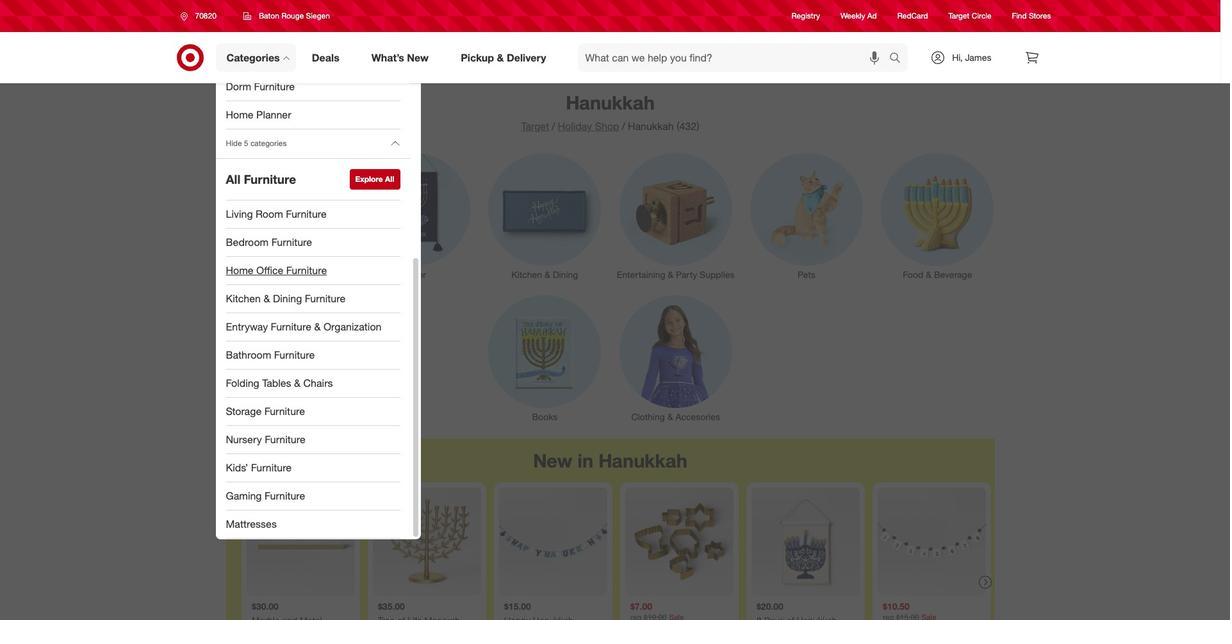 Task type: locate. For each thing, give the bounding box(es) containing it.
new left in
[[533, 449, 573, 472]]

stores
[[1029, 11, 1051, 21]]

furniture down folding tables & chairs
[[264, 405, 305, 418]]

bathroom furniture
[[226, 349, 315, 361]]

furniture up home office furniture
[[272, 236, 312, 249]]

all up the living
[[226, 172, 241, 187]]

home for home planner
[[226, 108, 254, 121]]

clothing
[[632, 411, 665, 422]]

find stores link
[[1012, 11, 1051, 22]]

1 / from the left
[[552, 120, 555, 133]]

furniture down entryway furniture & organization
[[274, 349, 315, 361]]

explore all link
[[350, 169, 400, 190]]

categories link
[[216, 44, 296, 72]]

marble and metal menorah holder gold - threshold™ image
[[246, 488, 355, 596]]

furniture down storage furniture
[[265, 433, 305, 446]]

all
[[226, 172, 241, 187], [385, 174, 394, 184]]

& inside entertaining & party supplies link
[[668, 269, 674, 280]]

home inside "link"
[[226, 108, 254, 121]]

furniture up the 'planner'
[[254, 80, 295, 93]]

/ right "target" link
[[552, 120, 555, 133]]

pickup
[[461, 51, 494, 64]]

explore
[[355, 174, 383, 184]]

0 vertical spatial new
[[407, 51, 429, 64]]

1 horizontal spatial kitchen
[[512, 269, 542, 280]]

(432)
[[677, 120, 700, 133]]

redcard
[[898, 11, 928, 21]]

0 horizontal spatial /
[[552, 120, 555, 133]]

mattresses link
[[216, 511, 410, 539]]

pets link
[[741, 151, 872, 281]]

1 horizontal spatial /
[[622, 120, 625, 133]]

menorahs & candles
[[241, 269, 325, 280]]

furniture for bedroom furniture
[[272, 236, 312, 249]]

8 days of hanukkah garland - threshold™ image
[[878, 488, 986, 596]]

& inside kitchen & dining link
[[545, 269, 550, 280]]

storage furniture
[[226, 405, 305, 418]]

registry
[[792, 11, 820, 21]]

find stores
[[1012, 11, 1051, 21]]

organization
[[324, 320, 382, 333]]

what's new link
[[361, 44, 445, 72]]

redcard link
[[898, 11, 928, 22]]

0 vertical spatial hanukkah
[[566, 91, 655, 114]]

/
[[552, 120, 555, 133], [622, 120, 625, 133]]

new in hanukkah
[[533, 449, 688, 472]]

clothing & accesories
[[632, 411, 720, 422]]

&
[[497, 51, 504, 64], [284, 269, 289, 280], [545, 269, 550, 280], [668, 269, 674, 280], [926, 269, 932, 280], [264, 292, 270, 305], [314, 320, 321, 333], [294, 377, 301, 390], [668, 411, 673, 422]]

furniture up room
[[244, 172, 296, 187]]

home
[[226, 108, 254, 121], [226, 264, 254, 277]]

target left holiday
[[521, 120, 549, 133]]

dining
[[553, 269, 578, 280], [273, 292, 302, 305]]

furniture for all furniture
[[244, 172, 296, 187]]

categories
[[250, 139, 287, 148]]

1 vertical spatial dining
[[273, 292, 302, 305]]

0 horizontal spatial target
[[521, 120, 549, 133]]

new inside carousel region
[[533, 449, 573, 472]]

70820 button
[[172, 4, 230, 28]]

1 home from the top
[[226, 108, 254, 121]]

what's
[[372, 51, 404, 64]]

kitchen & dining
[[512, 269, 578, 280]]

hanukkah down clothing
[[599, 449, 688, 472]]

hide 5 categories button
[[216, 129, 410, 158]]

0 horizontal spatial kitchen
[[226, 292, 261, 305]]

& for pickup & delivery
[[497, 51, 504, 64]]

$7.00
[[630, 601, 652, 612]]

nursery furniture
[[226, 433, 305, 446]]

/ right the shop
[[622, 120, 625, 133]]

living room furniture link
[[216, 201, 410, 229]]

1 vertical spatial new
[[533, 449, 573, 472]]

1 vertical spatial home
[[226, 264, 254, 277]]

menorahs & candles link
[[218, 151, 349, 281]]

furniture
[[254, 80, 295, 93], [244, 172, 296, 187], [286, 208, 327, 221], [272, 236, 312, 249], [286, 264, 327, 277], [305, 292, 346, 305], [271, 320, 311, 333], [274, 349, 315, 361], [264, 405, 305, 418], [265, 433, 305, 446], [251, 461, 292, 474], [265, 490, 305, 502]]

furniture inside "link"
[[272, 236, 312, 249]]

0 vertical spatial home
[[226, 108, 254, 121]]

bedroom
[[226, 236, 269, 249]]

& inside kitchen & dining furniture link
[[264, 292, 270, 305]]

furniture down nursery furniture
[[251, 461, 292, 474]]

nursery
[[226, 433, 262, 446]]

target circle
[[949, 11, 992, 21]]

$15.00
[[504, 601, 531, 612]]

2 home from the top
[[226, 264, 254, 277]]

hanukkah up the shop
[[566, 91, 655, 114]]

home planner link
[[216, 101, 410, 129]]

$7.00 link
[[625, 488, 733, 620]]

hanukkah target / holiday shop / hanukkah (432)
[[521, 91, 700, 133]]

& for food & beverage
[[926, 269, 932, 280]]

storage
[[226, 405, 262, 418]]

furniture down bedroom furniture "link"
[[286, 264, 327, 277]]

furniture for storage furniture
[[264, 405, 305, 418]]

0 vertical spatial target
[[949, 11, 970, 21]]

target link
[[521, 120, 549, 133]]

2 vertical spatial hanukkah
[[599, 449, 688, 472]]

1 vertical spatial kitchen
[[226, 292, 261, 305]]

target circle link
[[949, 11, 992, 22]]

0 vertical spatial dining
[[553, 269, 578, 280]]

all right explore
[[385, 174, 394, 184]]

& inside clothing & accesories link
[[668, 411, 673, 422]]

holiday
[[558, 120, 592, 133]]

delivery
[[507, 51, 546, 64]]

happy hanukkah garland - threshold™ image
[[499, 488, 607, 596]]

target left the circle at top right
[[949, 11, 970, 21]]

tables
[[262, 377, 291, 390]]

baton
[[259, 11, 279, 21]]

0 vertical spatial kitchen
[[512, 269, 542, 280]]

1 horizontal spatial new
[[533, 449, 573, 472]]

home down the dorm
[[226, 108, 254, 121]]

0 horizontal spatial dining
[[273, 292, 302, 305]]

$35.00 link
[[373, 488, 481, 620]]

entryway
[[226, 320, 268, 333]]

furniture for gaming furniture
[[265, 490, 305, 502]]

dorm furniture link
[[216, 73, 410, 101]]

& inside pickup & delivery link
[[497, 51, 504, 64]]

home down the bedroom
[[226, 264, 254, 277]]

& inside entryway furniture & organization link
[[314, 320, 321, 333]]

What can we help you find? suggestions appear below search field
[[578, 44, 893, 72]]

hanukkah
[[566, 91, 655, 114], [628, 120, 674, 133], [599, 449, 688, 472]]

find
[[1012, 11, 1027, 21]]

tree of life menorah gold - threshold™ image
[[373, 488, 481, 596]]

james
[[965, 52, 992, 63]]

clothing & accesories link
[[610, 293, 741, 424]]

1 vertical spatial target
[[521, 120, 549, 133]]

entryway furniture & organization
[[226, 320, 382, 333]]

furniture for entryway furniture & organization
[[271, 320, 311, 333]]

furniture down kitchen & dining furniture
[[271, 320, 311, 333]]

kitchen & dining furniture link
[[216, 285, 410, 313]]

1 vertical spatial hanukkah
[[628, 120, 674, 133]]

kitchen
[[512, 269, 542, 280], [226, 292, 261, 305]]

deals
[[312, 51, 339, 64]]

bedroom furniture
[[226, 236, 312, 249]]

new right what's
[[407, 51, 429, 64]]

$30.00 link
[[246, 488, 355, 620]]

& inside menorahs & candles link
[[284, 269, 289, 280]]

furniture up bedroom furniture "link"
[[286, 208, 327, 221]]

hanukkah left "(432)"
[[628, 120, 674, 133]]

pickup & delivery link
[[450, 44, 562, 72]]

home for home office furniture
[[226, 264, 254, 277]]

home planner
[[226, 108, 291, 121]]

& inside food & beverage link
[[926, 269, 932, 280]]

0 horizontal spatial new
[[407, 51, 429, 64]]

dining for kitchen & dining furniture
[[273, 292, 302, 305]]

entertaining & party supplies
[[617, 269, 735, 280]]

home office furniture
[[226, 264, 327, 277]]

& for entertaining & party supplies
[[668, 269, 674, 280]]

explore all
[[355, 174, 394, 184]]

furniture down "kids' furniture"
[[265, 490, 305, 502]]

target
[[949, 11, 970, 21], [521, 120, 549, 133]]

nursery furniture link
[[216, 426, 410, 454]]

1 horizontal spatial dining
[[553, 269, 578, 280]]

kids' furniture
[[226, 461, 292, 474]]



Task type: vqa. For each thing, say whether or not it's contained in the screenshot.
rightmost 'Cheddar'
no



Task type: describe. For each thing, give the bounding box(es) containing it.
weekly ad link
[[841, 11, 877, 22]]

pets
[[798, 269, 816, 280]]

carousel region
[[226, 439, 995, 620]]

deals link
[[301, 44, 356, 72]]

$20.00 link
[[751, 488, 860, 620]]

furniture for dorm furniture
[[254, 80, 295, 93]]

8 days of hanukkah interactive wall hanging - threshold™ image
[[751, 488, 860, 596]]

2 / from the left
[[622, 120, 625, 133]]

gaming
[[226, 490, 262, 502]]

room
[[256, 208, 283, 221]]

hide 5 categories
[[226, 139, 287, 148]]

chairs
[[303, 377, 333, 390]]

office
[[256, 264, 283, 277]]

hide
[[226, 139, 242, 148]]

& for kitchen & dining
[[545, 269, 550, 280]]

$35.00
[[378, 601, 405, 612]]

baton rouge siegen button
[[235, 4, 338, 28]]

search
[[884, 52, 915, 65]]

storage furniture link
[[216, 398, 410, 426]]

target inside hanukkah target / holiday shop / hanukkah (432)
[[521, 120, 549, 133]]

shop
[[595, 120, 619, 133]]

dorm furniture
[[226, 80, 295, 93]]

food & beverage link
[[872, 151, 1003, 281]]

$20.00
[[757, 601, 783, 612]]

hanukkah inside carousel region
[[599, 449, 688, 472]]

books link
[[479, 293, 610, 424]]

6pc hanukkah cookie cutter set - threshold™ image
[[625, 488, 733, 596]]

categories
[[227, 51, 280, 64]]

& for menorahs & candles
[[284, 269, 289, 280]]

$10.50 link
[[878, 488, 986, 620]]

books
[[532, 411, 558, 422]]

$30.00
[[252, 601, 278, 612]]

furniture for bathroom furniture
[[274, 349, 315, 361]]

menorahs
[[241, 269, 281, 280]]

food
[[903, 269, 924, 280]]

gaming furniture
[[226, 490, 305, 502]]

kitchen for kitchen & dining furniture
[[226, 292, 261, 305]]

furniture for nursery furniture
[[265, 433, 305, 446]]

accesories
[[676, 411, 720, 422]]

folding tables & chairs
[[226, 377, 333, 390]]

70820
[[195, 11, 217, 21]]

& for kitchen & dining furniture
[[264, 292, 270, 305]]

circle
[[972, 11, 992, 21]]

dorm
[[226, 80, 251, 93]]

hi,
[[952, 52, 963, 63]]

weekly
[[841, 11, 865, 21]]

0 horizontal spatial all
[[226, 172, 241, 187]]

furniture down candles at the top
[[305, 292, 346, 305]]

$15.00 link
[[499, 488, 607, 620]]

ad
[[868, 11, 877, 21]]

supplies
[[700, 269, 735, 280]]

planner
[[256, 108, 291, 121]]

folding
[[226, 377, 259, 390]]

entertaining
[[617, 269, 666, 280]]

what's new
[[372, 51, 429, 64]]

kitchen & dining link
[[479, 151, 610, 281]]

5
[[244, 139, 248, 148]]

kitchen & dining furniture
[[226, 292, 346, 305]]

1 horizontal spatial target
[[949, 11, 970, 21]]

kitchen for kitchen & dining
[[512, 269, 542, 280]]

registry link
[[792, 11, 820, 22]]

1 horizontal spatial all
[[385, 174, 394, 184]]

beverage
[[934, 269, 972, 280]]

siegen
[[306, 11, 330, 21]]

in
[[578, 449, 594, 472]]

furniture for kids' furniture
[[251, 461, 292, 474]]

living
[[226, 208, 253, 221]]

rouge
[[281, 11, 304, 21]]

pickup & delivery
[[461, 51, 546, 64]]

bedroom furniture link
[[216, 229, 410, 257]]

entertaining & party supplies link
[[610, 151, 741, 281]]

& for clothing & accesories
[[668, 411, 673, 422]]

bathroom
[[226, 349, 271, 361]]

weekly ad
[[841, 11, 877, 21]]

decor
[[402, 269, 426, 280]]

$10.50
[[883, 601, 910, 612]]

hi, james
[[952, 52, 992, 63]]

folding tables & chairs link
[[216, 370, 410, 398]]

party
[[676, 269, 697, 280]]

bathroom furniture link
[[216, 342, 410, 370]]

all furniture
[[226, 172, 296, 187]]

dining for kitchen & dining
[[553, 269, 578, 280]]

holiday shop link
[[558, 120, 619, 133]]

& inside folding tables & chairs link
[[294, 377, 301, 390]]

baton rouge siegen
[[259, 11, 330, 21]]

kids'
[[226, 461, 248, 474]]



